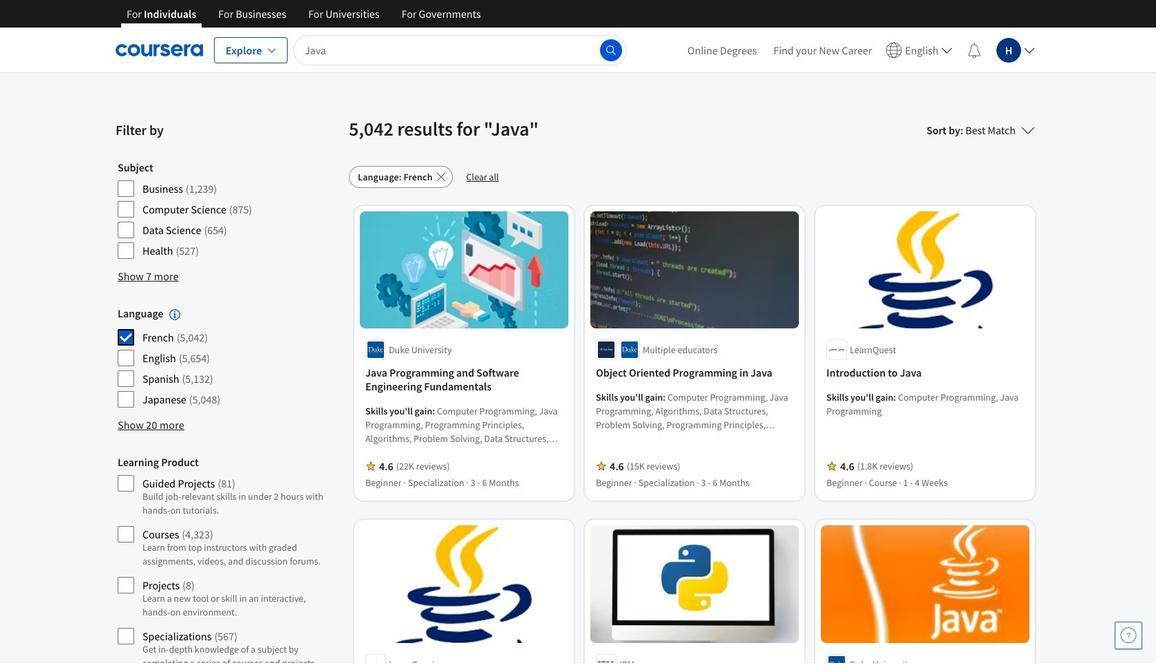 Task type: vqa. For each thing, say whether or not it's contained in the screenshot.
solving associated with IT Support Specialist
no



Task type: describe. For each thing, give the bounding box(es) containing it.
What do you want to learn? text field
[[293, 35, 627, 65]]

information about this filter group image
[[169, 309, 180, 320]]

help center image
[[1121, 627, 1138, 644]]

banner navigation
[[116, 0, 492, 28]]



Task type: locate. For each thing, give the bounding box(es) containing it.
2 vertical spatial group
[[118, 455, 324, 663]]

coursera image
[[116, 39, 203, 61]]

menu
[[680, 28, 1041, 72]]

2 group from the top
[[118, 306, 324, 411]]

0 vertical spatial group
[[118, 160, 324, 262]]

1 vertical spatial group
[[118, 306, 324, 411]]

None search field
[[293, 35, 627, 65]]

3 group from the top
[[118, 455, 324, 663]]

1 group from the top
[[118, 160, 324, 262]]

group
[[118, 160, 324, 262], [118, 306, 324, 411], [118, 455, 324, 663]]



